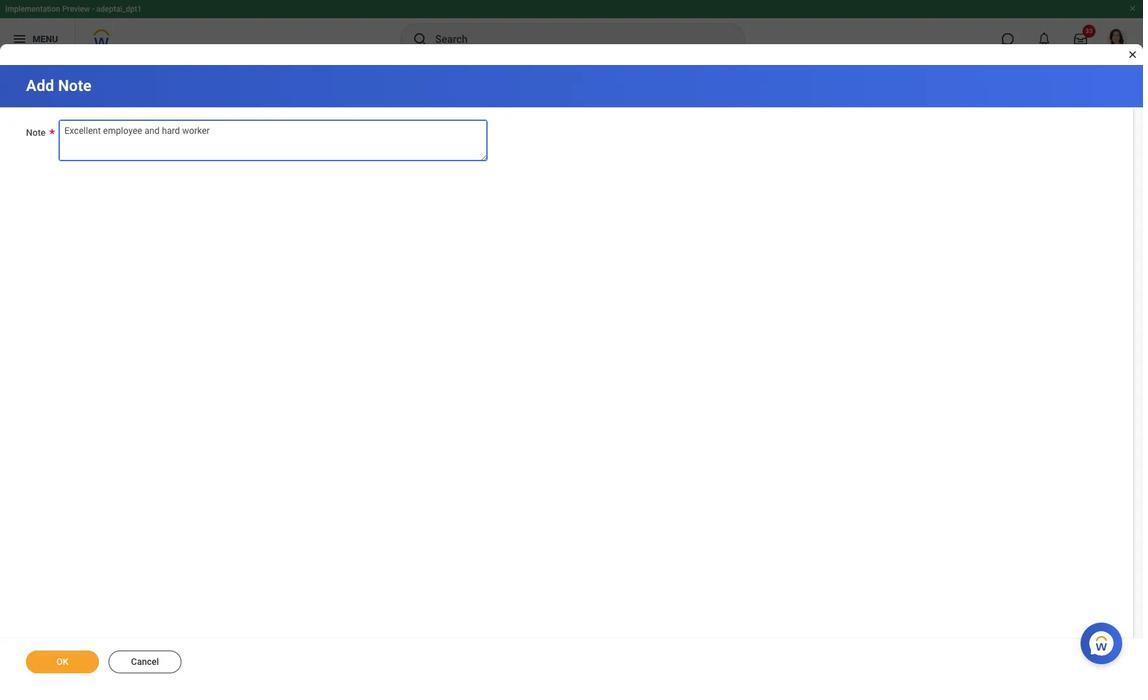 Task type: locate. For each thing, give the bounding box(es) containing it.
adeptai_dpt1
[[96, 5, 142, 14]]

0 vertical spatial note
[[58, 77, 92, 95]]

cancel button
[[109, 651, 181, 674]]

Note text field
[[59, 120, 488, 161]]

note right add
[[58, 77, 92, 95]]

0 horizontal spatial note
[[26, 127, 46, 138]]

add note dialog
[[0, 0, 1143, 686]]

inbox large image
[[1075, 33, 1088, 46]]

1 horizontal spatial note
[[58, 77, 92, 95]]

add note
[[26, 77, 92, 95]]

implementation preview -   adeptai_dpt1 banner
[[0, 0, 1143, 60]]

note down add
[[26, 127, 46, 138]]

note
[[58, 77, 92, 95], [26, 127, 46, 138]]

close environment banner image
[[1129, 5, 1137, 12]]

profile logan mcneil element
[[1099, 25, 1136, 53]]



Task type: describe. For each thing, give the bounding box(es) containing it.
workday assistant region
[[1081, 618, 1128, 665]]

ok button
[[26, 651, 99, 674]]

add
[[26, 77, 54, 95]]

search image
[[412, 31, 428, 47]]

1 vertical spatial note
[[26, 127, 46, 138]]

close add note image
[[1128, 49, 1138, 60]]

-
[[92, 5, 94, 14]]

add note main content
[[0, 65, 1143, 686]]

implementation
[[5, 5, 60, 14]]

cancel
[[131, 657, 159, 667]]

preview
[[62, 5, 90, 14]]

implementation preview -   adeptai_dpt1
[[5, 5, 142, 14]]

notifications large image
[[1038, 33, 1051, 46]]

ok
[[56, 657, 68, 667]]



Task type: vqa. For each thing, say whether or not it's contained in the screenshot.
"E6520"
no



